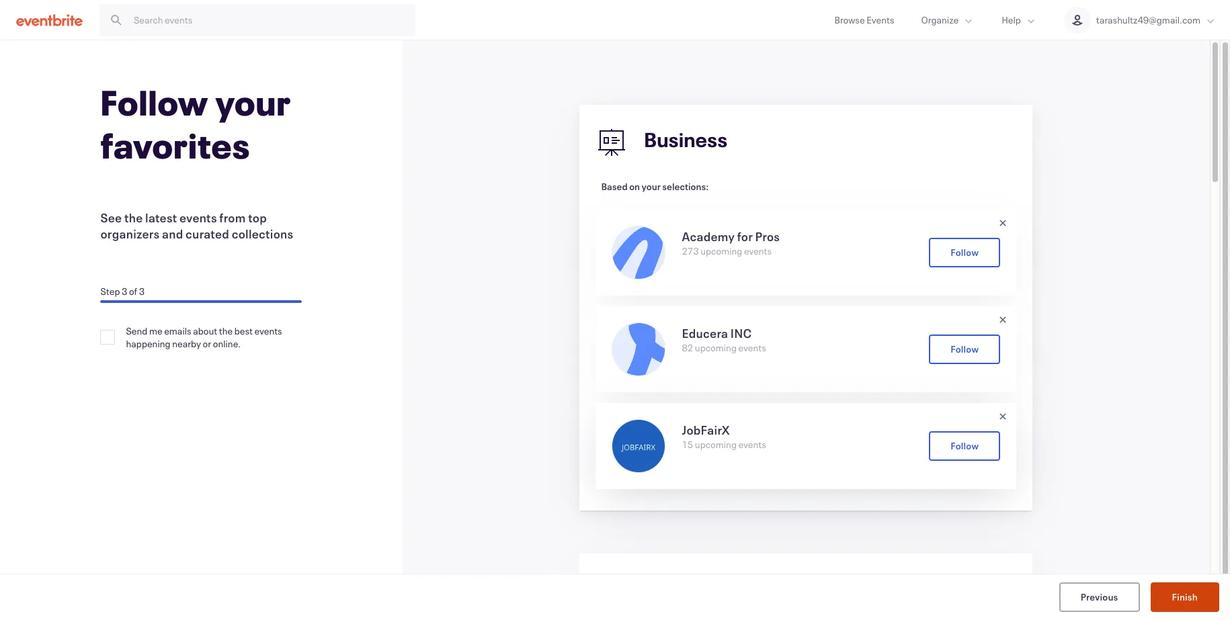 Task type: describe. For each thing, give the bounding box(es) containing it.
organize
[[921, 13, 959, 26]]

upcoming inside jobfairx 15 upcoming events
[[695, 438, 737, 451]]

1 horizontal spatial your
[[642, 180, 661, 193]]

send me emails about the best events happening nearby or online.
[[126, 325, 282, 350]]

emails
[[164, 325, 191, 337]]

follow for follow your favorites
[[100, 79, 208, 125]]

online.
[[213, 337, 241, 350]]

events inside see the latest events from top organizers and curated collections
[[179, 210, 217, 226]]

educera inc 82 upcoming events
[[682, 325, 766, 354]]

inc
[[730, 325, 752, 341]]

events inside send me emails about the best events happening nearby or online.
[[254, 325, 282, 337]]

previous button
[[1059, 583, 1140, 612]]

follow for academy for pros follow button
[[951, 246, 979, 258]]

the inside send me emails about the best events happening nearby or online.
[[219, 325, 233, 337]]

previous
[[1081, 590, 1118, 603]]

based on your selections:
[[601, 180, 709, 193]]

jobfairx
[[682, 422, 730, 438]]

follow for jobfairx's follow button
[[951, 439, 979, 452]]

1 3 from the left
[[122, 285, 127, 298]]

your inside follow your favorites
[[215, 79, 291, 125]]

progressbar progress bar
[[100, 300, 302, 303]]

from
[[219, 210, 246, 226]]

organizers
[[100, 226, 160, 242]]

step
[[100, 285, 120, 298]]

for
[[737, 229, 753, 245]]

help
[[1002, 13, 1021, 26]]

events
[[866, 13, 894, 26]]

2 3 from the left
[[139, 285, 145, 298]]

follow your favorites
[[100, 79, 291, 168]]

finish button
[[1150, 583, 1219, 612]]

upcoming inside academy for pros 273 upcoming events
[[701, 245, 742, 257]]

step 3 of 3
[[100, 285, 145, 298]]

latest
[[145, 210, 177, 226]]

tarashultz49@gmail.com link
[[1050, 0, 1230, 40]]

on
[[629, 180, 640, 193]]

and
[[162, 226, 183, 242]]

organize link
[[908, 0, 988, 40]]

upcoming inside 'educera inc 82 upcoming events'
[[695, 341, 737, 354]]

top
[[248, 210, 267, 226]]

browse events
[[834, 13, 894, 26]]



Task type: locate. For each thing, give the bounding box(es) containing it.
see
[[100, 210, 122, 226]]

browse
[[834, 13, 865, 26]]

follow inside follow your favorites
[[100, 79, 208, 125]]

pros
[[755, 229, 780, 245]]

send
[[126, 325, 147, 337]]

2 vertical spatial upcoming
[[695, 438, 737, 451]]

273
[[682, 245, 699, 257]]

2 follow button from the top
[[929, 335, 1000, 364]]

1 horizontal spatial 3
[[139, 285, 145, 298]]

follow
[[100, 79, 208, 125], [951, 246, 979, 258], [951, 342, 979, 355], [951, 439, 979, 452]]

nearby
[[172, 337, 201, 350]]

the inside see the latest events from top organizers and curated collections
[[124, 210, 143, 226]]

3 right of
[[139, 285, 145, 298]]

follow for follow button for educera inc
[[951, 342, 979, 355]]

the
[[124, 210, 143, 226], [219, 325, 233, 337]]

follow button for academy for pros
[[929, 238, 1000, 268]]

events inside 'educera inc 82 upcoming events'
[[738, 341, 766, 354]]

0 vertical spatial follow button
[[929, 238, 1000, 268]]

best
[[234, 325, 253, 337]]

0 horizontal spatial 3
[[122, 285, 127, 298]]

upcoming right 273
[[701, 245, 742, 257]]

tarashultz49@gmail.com
[[1096, 13, 1200, 26]]

follow button
[[929, 238, 1000, 268], [929, 335, 1000, 364], [929, 432, 1000, 461]]

browse events link
[[821, 0, 908, 40]]

eventbrite image
[[16, 13, 83, 27]]

events right best
[[254, 325, 282, 337]]

2 vertical spatial follow button
[[929, 432, 1000, 461]]

favorites
[[100, 122, 250, 168]]

events left from
[[179, 210, 217, 226]]

happening
[[126, 337, 170, 350]]

academy
[[682, 229, 735, 245]]

help link
[[988, 0, 1050, 40]]

1 horizontal spatial the
[[219, 325, 233, 337]]

82
[[682, 341, 693, 354]]

selections:
[[662, 180, 709, 193]]

me
[[149, 325, 162, 337]]

academy for pros 273 upcoming events
[[682, 229, 780, 257]]

jobfairx 15 upcoming events
[[682, 422, 766, 451]]

3 left of
[[122, 285, 127, 298]]

see the latest events from top organizers and curated collections
[[100, 210, 293, 242]]

3
[[122, 285, 127, 298], [139, 285, 145, 298]]

events right academy
[[744, 245, 772, 257]]

events
[[179, 210, 217, 226], [744, 245, 772, 257], [254, 325, 282, 337], [738, 341, 766, 354], [738, 438, 766, 451]]

follow button for educera inc
[[929, 335, 1000, 364]]

upcoming right 82
[[695, 341, 737, 354]]

collections
[[232, 226, 293, 242]]

upcoming right 15
[[695, 438, 737, 451]]

1 vertical spatial follow button
[[929, 335, 1000, 364]]

0 horizontal spatial your
[[215, 79, 291, 125]]

the left best
[[219, 325, 233, 337]]

events right 'jobfairx'
[[738, 438, 766, 451]]

upcoming
[[701, 245, 742, 257], [695, 341, 737, 354], [695, 438, 737, 451]]

events right educera
[[738, 341, 766, 354]]

follow button for jobfairx
[[929, 432, 1000, 461]]

1 vertical spatial upcoming
[[695, 341, 737, 354]]

based
[[601, 180, 628, 193]]

0 horizontal spatial the
[[124, 210, 143, 226]]

of
[[129, 285, 137, 298]]

educera
[[682, 325, 728, 341]]

1 vertical spatial your
[[642, 180, 661, 193]]

events inside jobfairx 15 upcoming events
[[738, 438, 766, 451]]

1 follow button from the top
[[929, 238, 1000, 268]]

business
[[644, 127, 728, 153]]

0 vertical spatial upcoming
[[701, 245, 742, 257]]

1 vertical spatial the
[[219, 325, 233, 337]]

0 vertical spatial your
[[215, 79, 291, 125]]

your
[[215, 79, 291, 125], [642, 180, 661, 193]]

curated
[[186, 226, 229, 242]]

the right see
[[124, 210, 143, 226]]

events inside academy for pros 273 upcoming events
[[744, 245, 772, 257]]

or
[[203, 337, 211, 350]]

about
[[193, 325, 217, 337]]

3 follow button from the top
[[929, 432, 1000, 461]]

0 vertical spatial the
[[124, 210, 143, 226]]

finish
[[1172, 590, 1198, 603]]

15
[[682, 438, 693, 451]]



Task type: vqa. For each thing, say whether or not it's contained in the screenshot.
THE SIMPLYKART
no



